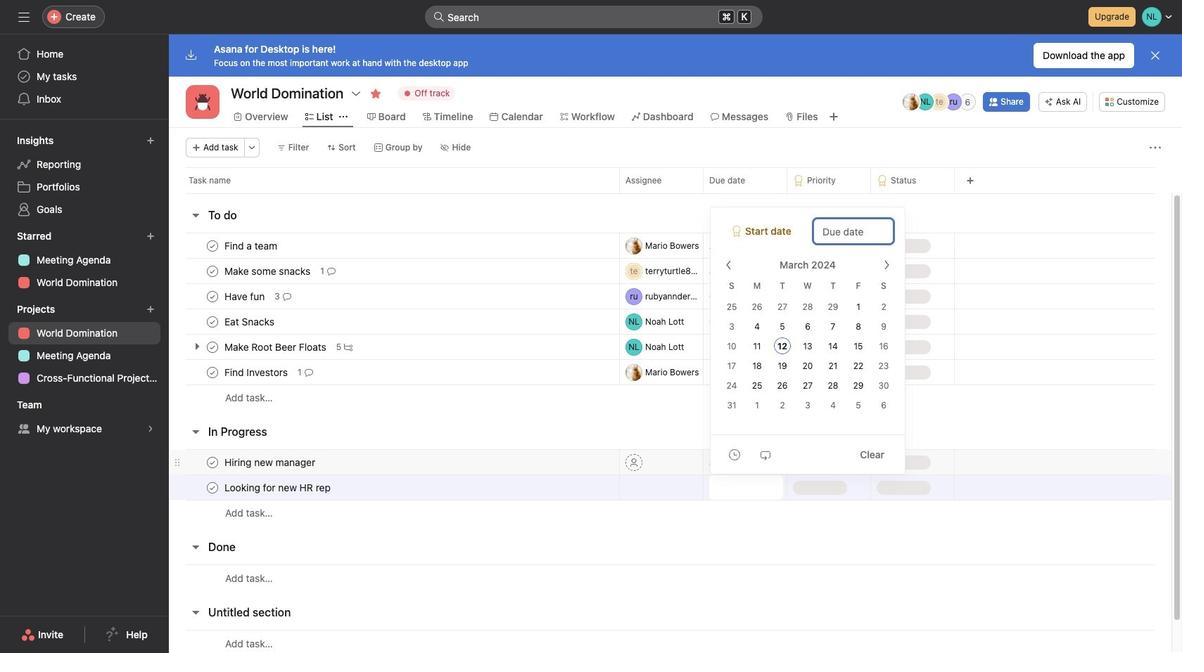 Task type: vqa. For each thing, say whether or not it's contained in the screenshot.
text box
yes



Task type: describe. For each thing, give the bounding box(es) containing it.
5 subtasks image
[[344, 343, 353, 352]]

task name text field for mark complete option in make some snacks cell
[[222, 264, 315, 278]]

mark complete image for find investors cell
[[204, 364, 221, 381]]

mark complete checkbox for find investors cell
[[204, 364, 221, 381]]

mark complete image for hiring new manager cell
[[204, 454, 221, 471]]

looking for new hr rep cell
[[169, 475, 619, 501]]

Due date text field
[[814, 219, 894, 244]]

mark complete image for find a team cell
[[204, 238, 221, 254]]

mark complete checkbox inside make root beer floats cell
[[204, 339, 221, 356]]

find investors cell
[[169, 360, 619, 386]]

Search tasks, projects, and more text field
[[425, 6, 763, 28]]

hiring new manager cell
[[169, 450, 619, 476]]

3 comments image
[[283, 292, 291, 301]]

tab actions image
[[339, 113, 347, 121]]

prominent image
[[434, 11, 445, 23]]

new insights image
[[146, 137, 155, 145]]

mark complete checkbox for hiring new manager cell
[[204, 454, 221, 471]]

mark complete image for task name text field within the make some snacks cell
[[204, 263, 221, 280]]

task name text field for mark complete option inside find investors cell
[[222, 366, 292, 380]]

task name text field for mark complete option inside the hiring new manager cell
[[222, 456, 320, 470]]

expand subtask list for the task make root beer floats image
[[191, 341, 203, 353]]

task name text field for mark complete checkbox inside the have fun cell
[[222, 290, 269, 304]]

add field image
[[966, 177, 975, 185]]

task name text field for mark complete checkbox inside the eat snacks cell
[[222, 315, 279, 329]]

previous month image
[[724, 260, 735, 271]]

show options image
[[351, 88, 362, 99]]

have fun cell
[[169, 284, 619, 310]]

priority field for hiring new manager cell
[[787, 450, 871, 476]]

starred element
[[0, 224, 169, 297]]

header to do tree grid
[[169, 233, 1172, 411]]

make root beer floats cell
[[169, 334, 619, 360]]

hide sidebar image
[[18, 11, 30, 23]]



Task type: locate. For each thing, give the bounding box(es) containing it.
insights element
[[0, 128, 169, 224]]

mark complete image inside find investors cell
[[204, 364, 221, 381]]

1 task name text field from the top
[[222, 315, 279, 329]]

mark complete image
[[204, 263, 221, 280], [204, 288, 221, 305], [204, 339, 221, 356]]

task name text field inside make some snacks cell
[[222, 264, 315, 278]]

task name text field inside make root beer floats cell
[[222, 340, 331, 354]]

2 vertical spatial mark complete image
[[204, 339, 221, 356]]

1 vertical spatial mark complete image
[[204, 288, 221, 305]]

1 comment image
[[327, 267, 336, 276]]

Mark complete checkbox
[[204, 238, 221, 254], [204, 288, 221, 305], [204, 314, 221, 330], [204, 480, 221, 497]]

mark complete checkbox inside find investors cell
[[204, 364, 221, 381]]

mark complete checkbox for eat snacks cell
[[204, 314, 221, 330]]

task name text field inside eat snacks cell
[[222, 315, 279, 329]]

4 mark complete image from the top
[[204, 454, 221, 471]]

task name text field inside find a team cell
[[222, 239, 282, 253]]

0 vertical spatial task name text field
[[222, 315, 279, 329]]

dismiss image
[[1150, 50, 1161, 61]]

3 task name text field from the top
[[222, 366, 292, 380]]

mark complete checkbox for "looking for new hr rep" cell
[[204, 480, 221, 497]]

1 collapse task list for this group image from the top
[[190, 210, 201, 221]]

new project or portfolio image
[[146, 305, 155, 314]]

2 task name text field from the top
[[222, 340, 331, 354]]

mark complete image inside hiring new manager cell
[[204, 454, 221, 471]]

add tab image
[[828, 111, 840, 122]]

header in progress tree grid
[[169, 450, 1172, 526]]

more actions image
[[248, 144, 256, 152]]

0 vertical spatial collapse task list for this group image
[[190, 210, 201, 221]]

task name text field for mark complete checkbox in find a team cell
[[222, 239, 282, 253]]

projects element
[[0, 297, 169, 393]]

2 task name text field from the top
[[222, 264, 315, 278]]

mark complete checkbox inside "looking for new hr rep" cell
[[204, 480, 221, 497]]

task name text field inside find investors cell
[[222, 366, 292, 380]]

task name text field for mark complete checkbox within "looking for new hr rep" cell
[[222, 481, 335, 495]]

1 task name text field from the top
[[222, 239, 282, 253]]

2 mark complete image from the top
[[204, 288, 221, 305]]

remove from starred image
[[370, 88, 382, 99]]

collapse task list for this group image
[[190, 210, 201, 221], [190, 542, 201, 553], [190, 607, 201, 619]]

set to repeat image
[[760, 449, 771, 461]]

mark complete image inside eat snacks cell
[[204, 314, 221, 330]]

mark complete image
[[204, 238, 221, 254], [204, 314, 221, 330], [204, 364, 221, 381], [204, 454, 221, 471], [204, 480, 221, 497]]

None text field
[[710, 476, 783, 500]]

mark complete image inside make root beer floats cell
[[204, 339, 221, 356]]

1 mark complete checkbox from the top
[[204, 238, 221, 254]]

task name text field inside "looking for new hr rep" cell
[[222, 481, 335, 495]]

add items to starred image
[[146, 232, 155, 241]]

row
[[169, 168, 1183, 194], [186, 193, 1155, 194], [169, 233, 1172, 259], [169, 258, 1172, 284], [169, 284, 1172, 310], [169, 309, 1172, 335], [169, 334, 1172, 360], [169, 360, 1172, 386], [169, 385, 1172, 411], [169, 450, 1172, 476], [169, 475, 1172, 501], [169, 500, 1172, 526], [169, 565, 1172, 592], [169, 631, 1172, 654]]

4 task name text field from the top
[[222, 456, 320, 470]]

mark complete image inside find a team cell
[[204, 238, 221, 254]]

more actions image
[[1150, 142, 1161, 153]]

add time image
[[729, 449, 740, 461]]

5 task name text field from the top
[[222, 481, 335, 495]]

see details, my workspace image
[[146, 425, 155, 434]]

mark complete checkbox inside eat snacks cell
[[204, 314, 221, 330]]

2 mark complete checkbox from the top
[[204, 288, 221, 305]]

find a team cell
[[169, 233, 619, 259]]

4 mark complete checkbox from the top
[[204, 454, 221, 471]]

2 vertical spatial collapse task list for this group image
[[190, 607, 201, 619]]

1 vertical spatial collapse task list for this group image
[[190, 542, 201, 553]]

make some snacks cell
[[169, 258, 619, 284]]

cell
[[703, 334, 788, 360]]

mark complete checkbox inside make some snacks cell
[[204, 263, 221, 280]]

None field
[[425, 6, 763, 28]]

global element
[[0, 34, 169, 119]]

2 collapse task list for this group image from the top
[[190, 542, 201, 553]]

mark complete checkbox for make some snacks cell
[[204, 263, 221, 280]]

Task name text field
[[222, 239, 282, 253], [222, 264, 315, 278], [222, 290, 269, 304], [222, 456, 320, 470], [222, 481, 335, 495]]

1 comment image
[[305, 368, 313, 377]]

mark complete image for eat snacks cell
[[204, 314, 221, 330]]

mark complete image for "looking for new hr rep" cell
[[204, 480, 221, 497]]

mark complete image inside make some snacks cell
[[204, 263, 221, 280]]

mark complete image inside "looking for new hr rep" cell
[[204, 480, 221, 497]]

mark complete checkbox for find a team cell
[[204, 238, 221, 254]]

3 mark complete checkbox from the top
[[204, 364, 221, 381]]

Task name text field
[[222, 315, 279, 329], [222, 340, 331, 354], [222, 366, 292, 380]]

mark complete checkbox inside hiring new manager cell
[[204, 454, 221, 471]]

mark complete checkbox inside find a team cell
[[204, 238, 221, 254]]

collapse task list for this group image
[[190, 427, 201, 438]]

eat snacks cell
[[169, 309, 619, 335]]

2 mark complete checkbox from the top
[[204, 339, 221, 356]]

3 mark complete checkbox from the top
[[204, 314, 221, 330]]

Mark complete checkbox
[[204, 263, 221, 280], [204, 339, 221, 356], [204, 364, 221, 381], [204, 454, 221, 471]]

task name text field inside hiring new manager cell
[[222, 456, 320, 470]]

bug image
[[194, 94, 211, 111]]

teams element
[[0, 393, 169, 443]]

1 mark complete image from the top
[[204, 238, 221, 254]]

2 mark complete image from the top
[[204, 314, 221, 330]]

5 mark complete image from the top
[[204, 480, 221, 497]]

mark complete checkbox inside have fun cell
[[204, 288, 221, 305]]

1 vertical spatial task name text field
[[222, 340, 331, 354]]

3 task name text field from the top
[[222, 290, 269, 304]]

mark complete image inside have fun cell
[[204, 288, 221, 305]]

3 mark complete image from the top
[[204, 339, 221, 356]]

4 mark complete checkbox from the top
[[204, 480, 221, 497]]

3 mark complete image from the top
[[204, 364, 221, 381]]

task name text field inside have fun cell
[[222, 290, 269, 304]]

1 mark complete checkbox from the top
[[204, 263, 221, 280]]

mark complete checkbox for have fun cell
[[204, 288, 221, 305]]

3 collapse task list for this group image from the top
[[190, 607, 201, 619]]

2 vertical spatial task name text field
[[222, 366, 292, 380]]

next month image
[[881, 260, 892, 271]]

0 vertical spatial mark complete image
[[204, 263, 221, 280]]

1 mark complete image from the top
[[204, 263, 221, 280]]

mark complete image for task name text field inside the have fun cell
[[204, 288, 221, 305]]



